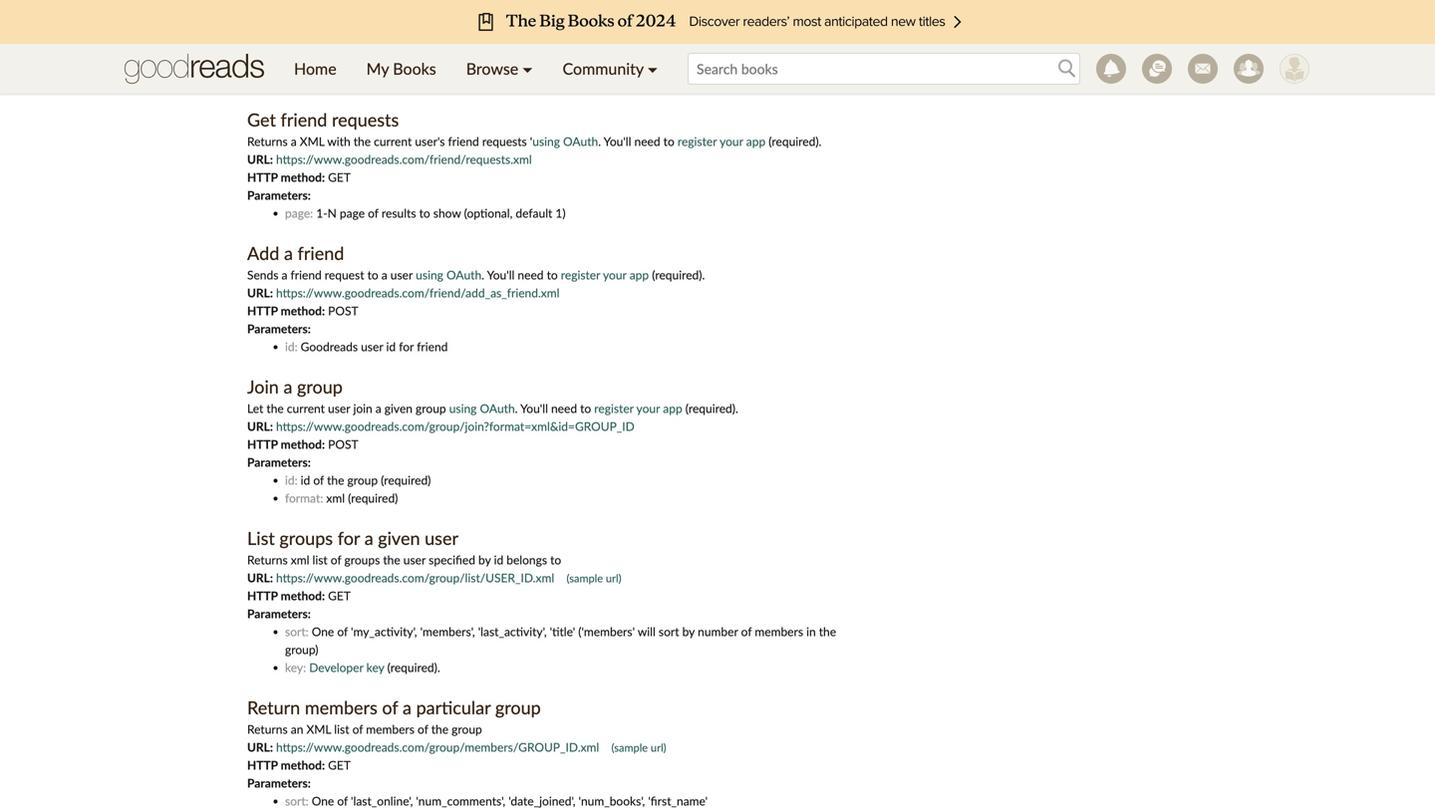Task type: vqa. For each thing, say whether or not it's contained in the screenshot.
to
yes



Task type: describe. For each thing, give the bounding box(es) containing it.
http inside add a friend sends a friend request to a user using oauth . you'll need to register your app (required). url: https://www.goodreads.com/friend/add_as_friend.xml http method: post parameters: id: goodreads user id for friend
[[247, 304, 278, 318]]

list inside list groups for a given user returns xml list of groups the user specified by id belongs to url: https://www.goodreads.com/group/list/user_id.xml
[[313, 553, 328, 567]]

Search books text field
[[688, 53, 1081, 85]]

http inside get friend requests returns a xml with the current user's friend requests ' using oauth . you'll need to register your app (required). url: https://www.goodreads.com/friend/requests.xml http method: get parameters: page: 1-n page of results to show (optional, default 1)
[[247, 170, 278, 184]]

xml inside join a group let the current user join a given group using oauth .       you'll need to register your app (required). url: https://www.goodreads.com/group/join?format=xml&id=group_id http method: post parameters: id: id of the group (required) format: xml (required)
[[326, 491, 345, 505]]

2 vertical spatial register your app link
[[594, 401, 683, 416]]

need inside add a friend sends a friend request to a user using oauth . you'll need to register your app (required). url: https://www.goodreads.com/friend/add_as_friend.xml http method: post parameters: id: goodreads user id for friend
[[518, 268, 544, 282]]

browse
[[466, 59, 519, 78]]

'num_books',
[[579, 794, 645, 809]]

you'll inside join a group let the current user join a given group using oauth .       you'll need to register your app (required). url: https://www.goodreads.com/group/join?format=xml&id=group_id http method: post parameters: id: id of the group (required) format: xml (required)
[[521, 401, 548, 416]]

user up https://www.goodreads.com/group/list/user_id.xml
[[404, 553, 426, 567]]

developer key link
[[309, 660, 384, 675]]

id inside parameters: id: friend request id response: y or n
[[378, 54, 387, 69]]

my group discussions image
[[1143, 54, 1172, 84]]

'members',
[[420, 625, 475, 639]]

returns for return
[[247, 722, 288, 737]]

(required). inside join a group let the current user join a given group using oauth .       you'll need to register your app (required). url: https://www.goodreads.com/group/join?format=xml&id=group_id http method: post parameters: id: id of the group (required) format: xml (required)
[[686, 401, 739, 416]]

http inside join a group let the current user join a given group using oauth .       you'll need to register your app (required). url: https://www.goodreads.com/group/join?format=xml&id=group_id http method: post parameters: id: id of the group (required) format: xml (required)
[[247, 437, 278, 452]]

let
[[247, 401, 264, 416]]

'first_name'
[[648, 794, 708, 809]]

http inside (sample url) http method: get parameters: sort: one of 'last_online', 'num_comments', 'date_joined', 'num_books', 'first_name'
[[247, 758, 278, 773]]

1 horizontal spatial groups
[[344, 553, 380, 567]]

or
[[348, 72, 359, 87]]

'date_joined',
[[509, 794, 576, 809]]

https://www.goodreads.com/group/join?format=xml&id=group_id
[[276, 419, 635, 434]]

1 vertical spatial (sample url) link
[[612, 741, 667, 755]]

show
[[433, 206, 461, 220]]

url: inside the return members of a particular group returns an xml list of members of the group url: https://www.goodreads.com/group/members/group_id.xml
[[247, 740, 273, 755]]

add a friend sends a friend request to a user using oauth . you'll need to register your app (required). url: https://www.goodreads.com/friend/add_as_friend.xml http method: post parameters: id: goodreads user id for friend
[[247, 242, 705, 354]]

returns inside get friend requests returns a xml with the current user's friend requests ' using oauth . you'll need to register your app (required). url: https://www.goodreads.com/friend/requests.xml http method: get parameters: page: 1-n page of results to show (optional, default 1)
[[247, 134, 288, 149]]

parameters: inside add a friend sends a friend request to a user using oauth . you'll need to register your app (required). url: https://www.goodreads.com/friend/add_as_friend.xml http method: post parameters: id: goodreads user id for friend
[[247, 322, 311, 336]]

http inside (sample url) http method: get parameters:
[[247, 589, 278, 603]]

parameters: inside (sample url) http method: get parameters: sort: one of 'last_online', 'num_comments', 'date_joined', 'num_books', 'first_name'
[[247, 776, 311, 791]]

('members'
[[578, 625, 635, 639]]

a up https://www.goodreads.com/friend/add_as_friend.xml link at top
[[382, 268, 388, 282]]

method: inside join a group let the current user join a given group using oauth .       you'll need to register your app (required). url: https://www.goodreads.com/group/join?format=xml&id=group_id http method: post parameters: id: id of the group (required) format: xml (required)
[[281, 437, 325, 452]]

oauth inside get friend requests returns a xml with the current user's friend requests ' using oauth . you'll need to register your app (required). url: https://www.goodreads.com/friend/requests.xml http method: get parameters: page: 1-n page of results to show (optional, default 1)
[[563, 134, 598, 149]]

. inside join a group let the current user join a given group using oauth .       you'll need to register your app (required). url: https://www.goodreads.com/group/join?format=xml&id=group_id http method: post parameters: id: id of the group (required) format: xml (required)
[[515, 401, 518, 416]]

a right join in the left of the page
[[376, 401, 382, 416]]

by inside list groups for a given user returns xml list of groups the user specified by id belongs to url: https://www.goodreads.com/group/list/user_id.xml
[[479, 553, 491, 567]]

key:
[[285, 660, 306, 675]]

group down join in the left of the page
[[347, 473, 378, 488]]

friend down https://www.goodreads.com/friend/add_as_friend.xml
[[417, 339, 448, 354]]

request inside add a friend sends a friend request to a user using oauth . you'll need to register your app (required). url: https://www.goodreads.com/friend/add_as_friend.xml http method: post parameters: id: goodreads user id for friend
[[325, 268, 364, 282]]

1 vertical spatial register your app link
[[561, 268, 649, 282]]

to inside list groups for a given user returns xml list of groups the user specified by id belongs to url: https://www.goodreads.com/group/list/user_id.xml
[[550, 553, 561, 567]]

default
[[516, 206, 553, 220]]

post inside join a group let the current user join a given group using oauth .       you'll need to register your app (required). url: https://www.goodreads.com/group/join?format=xml&id=group_id http method: post parameters: id: id of the group (required) format: xml (required)
[[328, 437, 358, 452]]

you'll inside add a friend sends a friend request to a user using oauth . you'll need to register your app (required). url: https://www.goodreads.com/friend/add_as_friend.xml http method: post parameters: id: goodreads user id for friend
[[487, 268, 515, 282]]

list
[[247, 527, 275, 549]]

post inside add a friend sends a friend request to a user using oauth . you'll need to register your app (required). url: https://www.goodreads.com/friend/add_as_friend.xml http method: post parameters: id: goodreads user id for friend
[[328, 304, 358, 318]]

my books link
[[352, 44, 451, 94]]

list inside the return members of a particular group returns an xml list of members of the group url: https://www.goodreads.com/group/members/group_id.xml
[[334, 722, 349, 737]]

group)
[[285, 643, 318, 657]]

get for (sample url) http method: get parameters:
[[328, 589, 351, 603]]

a right the sends
[[282, 268, 288, 282]]

n inside parameters: id: friend request id response: y or n
[[362, 72, 371, 87]]

return
[[247, 697, 300, 719]]

https://www.goodreads.com/friend/confirm_request.xml link
[[276, 0, 572, 15]]

register inside get friend requests returns a xml with the current user's friend requests ' using oauth . you'll need to register your app (required). url: https://www.goodreads.com/friend/requests.xml http method: get parameters: page: 1-n page of results to show (optional, default 1)
[[678, 134, 717, 149]]

add
[[247, 242, 279, 264]]

need inside join a group let the current user join a given group using oauth .       you'll need to register your app (required). url: https://www.goodreads.com/group/join?format=xml&id=group_id http method: post parameters: id: id of the group (required) format: xml (required)
[[551, 401, 577, 416]]

browse ▾ button
[[451, 44, 548, 94]]

https://www.goodreads.com/friend/requests.xml
[[276, 152, 532, 166]]

user up https://www.goodreads.com/friend/add_as_friend.xml link at top
[[391, 268, 413, 282]]

get
[[247, 109, 276, 131]]

notifications image
[[1097, 54, 1127, 84]]

goodreads
[[301, 339, 358, 354]]

of inside list groups for a given user returns xml list of groups the user specified by id belongs to url: https://www.goodreads.com/group/list/user_id.xml
[[331, 553, 341, 567]]

of inside (sample url) http method: get parameters: sort: one of 'last_online', 'num_comments', 'date_joined', 'num_books', 'first_name'
[[337, 794, 348, 809]]

▾ for community ▾
[[648, 59, 658, 78]]

my books
[[367, 59, 436, 78]]

id: inside join a group let the current user join a given group using oauth .       you'll need to register your app (required). url: https://www.goodreads.com/group/join?format=xml&id=group_id http method: post parameters: id: id of the group (required) format: xml (required)
[[285, 473, 298, 488]]

using inside add a friend sends a friend request to a user using oauth . you'll need to register your app (required). url: https://www.goodreads.com/friend/add_as_friend.xml http method: post parameters: id: goodreads user id for friend
[[416, 268, 444, 282]]

url: inside list groups for a given user returns xml list of groups the user specified by id belongs to url: https://www.goodreads.com/group/list/user_id.xml
[[247, 571, 273, 585]]

you'll inside get friend requests returns a xml with the current user's friend requests ' using oauth . you'll need to register your app (required). url: https://www.goodreads.com/friend/requests.xml http method: get parameters: page: 1-n page of results to show (optional, default 1)
[[604, 134, 632, 149]]

the inside the return members of a particular group returns an xml list of members of the group url: https://www.goodreads.com/group/members/group_id.xml
[[431, 722, 449, 737]]

1 vertical spatial requests
[[482, 134, 527, 149]]

id inside add a friend sends a friend request to a user using oauth . you'll need to register your app (required). url: https://www.goodreads.com/friend/add_as_friend.xml http method: post parameters: id: goodreads user id for friend
[[386, 339, 396, 354]]

https://www.goodreads.com/friend/confirm_request.xml
[[276, 0, 572, 15]]

0 vertical spatial (sample url) link
[[567, 572, 622, 585]]

need inside get friend requests returns a xml with the current user's friend requests ' using oauth . you'll need to register your app (required). url: https://www.goodreads.com/friend/requests.xml http method: get parameters: page: 1-n page of results to show (optional, default 1)
[[635, 134, 661, 149]]

register inside add a friend sends a friend request to a user using oauth . you'll need to register your app (required). url: https://www.goodreads.com/friend/add_as_friend.xml http method: post parameters: id: goodreads user id for friend
[[561, 268, 600, 282]]

1)
[[556, 206, 566, 220]]

group right particular
[[495, 697, 541, 719]]

1 vertical spatial members
[[305, 697, 378, 719]]

method: inside (sample url) http method: get parameters:
[[281, 589, 325, 603]]

the inside the one of 'my_activity', 'members', 'last_activity', 'title' ('members' will sort by number of members in the group)
[[819, 625, 837, 639]]

one inside the one of 'my_activity', 'members', 'last_activity', 'title' ('members' will sort by number of members in the group)
[[312, 625, 334, 639]]

join
[[247, 376, 279, 398]]

group up "https://www.goodreads.com/group/join?format=xml&id=group_id"
[[416, 401, 446, 416]]

friend inside parameters: id: friend request id response: y or n
[[301, 54, 332, 69]]

john smith image
[[1280, 54, 1310, 84]]

format:
[[285, 491, 323, 505]]

list groups for a given user returns xml list of groups the user specified by id belongs to url: https://www.goodreads.com/group/list/user_id.xml
[[247, 527, 561, 585]]

Search for books to add to your shelves search field
[[688, 53, 1081, 85]]

community ▾
[[563, 59, 658, 78]]

join
[[353, 401, 373, 416]]

1 vertical spatial (required)
[[348, 491, 398, 505]]

given inside join a group let the current user join a given group using oauth .       you'll need to register your app (required). url: https://www.goodreads.com/group/join?format=xml&id=group_id http method: post parameters: id: id of the group (required) format: xml (required)
[[385, 401, 413, 416]]

https://www.goodreads.com/group/members/group_id.xml link
[[276, 740, 599, 755]]

results
[[382, 206, 416, 220]]

with
[[327, 134, 351, 149]]

id inside join a group let the current user join a given group using oauth .       you'll need to register your app (required). url: https://www.goodreads.com/group/join?format=xml&id=group_id http method: post parameters: id: id of the group (required) format: xml (required)
[[301, 473, 310, 488]]

parameters: inside join a group let the current user join a given group using oauth .       you'll need to register your app (required). url: https://www.goodreads.com/group/join?format=xml&id=group_id http method: post parameters: id: id of the group (required) format: xml (required)
[[247, 455, 311, 470]]

current inside get friend requests returns a xml with the current user's friend requests ' using oauth . you'll need to register your app (required). url: https://www.goodreads.com/friend/requests.xml http method: get parameters: page: 1-n page of results to show (optional, default 1)
[[374, 134, 412, 149]]

1-
[[316, 206, 328, 220]]

response:
[[285, 72, 335, 87]]

specified
[[429, 553, 476, 567]]

an
[[291, 722, 303, 737]]

friend right user's
[[448, 134, 479, 149]]

register inside join a group let the current user join a given group using oauth .       you'll need to register your app (required). url: https://www.goodreads.com/group/join?format=xml&id=group_id http method: post parameters: id: id of the group (required) format: xml (required)
[[594, 401, 634, 416]]

parameters: inside (sample url) http method: get parameters:
[[247, 607, 311, 621]]

https://www.goodreads.com/group/members/group_id.xml
[[276, 740, 599, 755]]

method: inside get friend requests returns a xml with the current user's friend requests ' using oauth . you'll need to register your app (required). url: https://www.goodreads.com/friend/requests.xml http method: get parameters: page: 1-n page of results to show (optional, default 1)
[[281, 170, 325, 184]]

a inside get friend requests returns a xml with the current user's friend requests ' using oauth . you'll need to register your app (required). url: https://www.goodreads.com/friend/requests.xml http method: get parameters: page: 1-n page of results to show (optional, default 1)
[[291, 134, 297, 149]]

(sample url) http method: get parameters: sort: one of 'last_online', 'num_comments', 'date_joined', 'num_books', 'first_name'
[[247, 741, 708, 809]]

user up specified
[[425, 527, 459, 549]]

developer
[[309, 660, 364, 675]]

app inside join a group let the current user join a given group using oauth .       you'll need to register your app (required). url: https://www.goodreads.com/group/join?format=xml&id=group_id http method: post parameters: id: id of the group (required) format: xml (required)
[[663, 401, 683, 416]]

current inside join a group let the current user join a given group using oauth .       you'll need to register your app (required). url: https://www.goodreads.com/group/join?format=xml&id=group_id http method: post parameters: id: id of the group (required) format: xml (required)
[[287, 401, 325, 416]]

community
[[563, 59, 644, 78]]

'num_comments',
[[416, 794, 506, 809]]

key
[[367, 660, 384, 675]]

(required). inside add a friend sends a friend request to a user using oauth . you'll need to register your app (required). url: https://www.goodreads.com/friend/add_as_friend.xml http method: post parameters: id: goodreads user id for friend
[[652, 268, 705, 282]]

to inside join a group let the current user join a given group using oauth .       you'll need to register your app (required). url: https://www.goodreads.com/group/join?format=xml&id=group_id http method: post parameters: id: id of the group (required) format: xml (required)
[[580, 401, 591, 416]]

one of 'my_activity', 'members', 'last_activity', 'title' ('members' will sort by number of members in the group)
[[285, 625, 837, 657]]

a right add
[[284, 242, 293, 264]]

friend down 1- at the top of the page
[[298, 242, 344, 264]]

https://www.goodreads.com/group/list/user_id.xml link
[[276, 571, 554, 585]]

app inside get friend requests returns a xml with the current user's friend requests ' using oauth . you'll need to register your app (required). url: https://www.goodreads.com/friend/requests.xml http method: get parameters: page: 1-n page of results to show (optional, default 1)
[[747, 134, 766, 149]]

(sample for (sample url) http method: get parameters: sort: one of 'last_online', 'num_comments', 'date_joined', 'num_books', 'first_name'
[[612, 741, 648, 755]]

y
[[338, 72, 345, 87]]

page
[[340, 206, 365, 220]]

particular
[[416, 697, 491, 719]]



Task type: locate. For each thing, give the bounding box(es) containing it.
a inside list groups for a given user returns xml list of groups the user specified by id belongs to url: https://www.goodreads.com/group/list/user_id.xml
[[365, 527, 374, 549]]

1 vertical spatial returns
[[247, 553, 288, 567]]

1 vertical spatial need
[[518, 268, 544, 282]]

1 horizontal spatial (sample
[[612, 741, 648, 755]]

0 vertical spatial (required)
[[381, 473, 431, 488]]

the
[[354, 134, 371, 149], [267, 401, 284, 416], [327, 473, 344, 488], [383, 553, 400, 567], [819, 625, 837, 639], [431, 722, 449, 737]]

(sample url) link up ('members'
[[567, 572, 622, 585]]

menu
[[279, 44, 673, 94]]

1 sort: from the top
[[285, 625, 312, 639]]

1 vertical spatial for
[[338, 527, 360, 549]]

0 horizontal spatial for
[[338, 527, 360, 549]]

. down '(optional,'
[[482, 268, 485, 282]]

1 one from the top
[[312, 625, 334, 639]]

0 vertical spatial your
[[720, 134, 743, 149]]

by right sort
[[683, 625, 695, 639]]

1 vertical spatial post
[[328, 437, 358, 452]]

returns inside the return members of a particular group returns an xml list of members of the group url: https://www.goodreads.com/group/members/group_id.xml
[[247, 722, 288, 737]]

sort
[[659, 625, 679, 639]]

user inside join a group let the current user join a given group using oauth .       you'll need to register your app (required). url: https://www.goodreads.com/group/join?format=xml&id=group_id http method: post parameters: id: id of the group (required) format: xml (required)
[[328, 401, 350, 416]]

2 get from the top
[[328, 589, 351, 603]]

url: down return
[[247, 740, 273, 755]]

http
[[247, 170, 278, 184], [247, 304, 278, 318], [247, 437, 278, 452], [247, 589, 278, 603], [247, 758, 278, 773]]

1 horizontal spatial requests
[[482, 134, 527, 149]]

1 post from the top
[[328, 304, 358, 318]]

2 vertical spatial id:
[[285, 473, 298, 488]]

0 vertical spatial id:
[[285, 54, 298, 69]]

1 returns from the top
[[247, 134, 288, 149]]

for
[[399, 339, 414, 354], [338, 527, 360, 549]]

0 horizontal spatial need
[[518, 268, 544, 282]]

(required)
[[381, 473, 431, 488], [348, 491, 398, 505]]

using up https://www.goodreads.com/friend/add_as_friend.xml
[[416, 268, 444, 282]]

post down join in the left of the page
[[328, 437, 358, 452]]

given right join in the left of the page
[[385, 401, 413, 416]]

list
[[313, 553, 328, 567], [334, 722, 349, 737]]

returns down return
[[247, 722, 288, 737]]

of inside get friend requests returns a xml with the current user's friend requests ' using oauth . you'll need to register your app (required). url: https://www.goodreads.com/friend/requests.xml http method: get parameters: page: 1-n page of results to show (optional, default 1)
[[368, 206, 379, 220]]

returns down list
[[247, 553, 288, 567]]

url: down let
[[247, 419, 273, 434]]

(sample up 'num_books',
[[612, 741, 648, 755]]

get down with
[[328, 170, 351, 184]]

2 http from the top
[[247, 304, 278, 318]]

given
[[385, 401, 413, 416], [378, 527, 420, 549]]

friend down response:
[[281, 109, 327, 131]]

get
[[328, 170, 351, 184], [328, 589, 351, 603], [328, 758, 351, 773]]

1 horizontal spatial for
[[399, 339, 414, 354]]

using inside join a group let the current user join a given group using oauth .       you'll need to register your app (required). url: https://www.goodreads.com/group/join?format=xml&id=group_id http method: post parameters: id: id of the group (required) format: xml (required)
[[449, 401, 477, 416]]

1 vertical spatial using
[[416, 268, 444, 282]]

of inside join a group let the current user join a given group using oauth .       you'll need to register your app (required). url: https://www.goodreads.com/group/join?format=xml&id=group_id http method: post parameters: id: id of the group (required) format: xml (required)
[[313, 473, 324, 488]]

1 vertical spatial by
[[683, 625, 695, 639]]

2 ▾ from the left
[[648, 59, 658, 78]]

(sample url) http method: get parameters:
[[247, 572, 622, 621]]

need
[[635, 134, 661, 149], [518, 268, 544, 282], [551, 401, 577, 416]]

groups down format:
[[280, 527, 333, 549]]

of up https://www.goodreads.com/group/list/user_id.xml link
[[331, 553, 341, 567]]

menu containing home
[[279, 44, 673, 94]]

given up https://www.goodreads.com/group/list/user_id.xml
[[378, 527, 420, 549]]

0 vertical spatial members
[[755, 625, 804, 639]]

1 horizontal spatial ▾
[[648, 59, 658, 78]]

get down the return members of a particular group returns an xml list of members of the group url: https://www.goodreads.com/group/members/group_id.xml
[[328, 758, 351, 773]]

https://www.goodreads.com/friend/add_as_friend.xml link
[[276, 286, 560, 300]]

id: up format:
[[285, 473, 298, 488]]

https://www.goodreads.com/friend/requests.xml link
[[276, 152, 532, 166]]

parameters: up the home
[[247, 36, 311, 51]]

oauth up https://www.goodreads.com/friend/add_as_friend.xml link at top
[[447, 268, 482, 282]]

by
[[479, 553, 491, 567], [683, 625, 695, 639]]

friend requests image
[[1234, 54, 1264, 84]]

browse ▾
[[466, 59, 533, 78]]

using
[[533, 134, 560, 149], [416, 268, 444, 282], [449, 401, 477, 416]]

http down return
[[247, 758, 278, 773]]

4 parameters: from the top
[[247, 455, 311, 470]]

one inside (sample url) http method: get parameters: sort: one of 'last_online', 'num_comments', 'date_joined', 'num_books', 'first_name'
[[312, 794, 334, 809]]

returns inside list groups for a given user returns xml list of groups the user specified by id belongs to url: https://www.goodreads.com/group/list/user_id.xml
[[247, 553, 288, 567]]

groups up https://www.goodreads.com/group/list/user_id.xml link
[[344, 553, 380, 567]]

for inside list groups for a given user returns xml list of groups the user specified by id belongs to url: https://www.goodreads.com/group/list/user_id.xml
[[338, 527, 360, 549]]

1 horizontal spatial by
[[683, 625, 695, 639]]

3 url: from the top
[[247, 419, 273, 434]]

parameters: up goodreads
[[247, 322, 311, 336]]

request down page
[[325, 268, 364, 282]]

1 url: from the top
[[247, 152, 273, 166]]

1 vertical spatial register
[[561, 268, 600, 282]]

id inside list groups for a given user returns xml list of groups the user specified by id belongs to url: https://www.goodreads.com/group/list/user_id.xml
[[494, 553, 504, 567]]

id: inside parameters: id: friend request id response: y or n
[[285, 54, 298, 69]]

. up "https://www.goodreads.com/group/join?format=xml&id=group_id"
[[515, 401, 518, 416]]

0 horizontal spatial n
[[328, 206, 337, 220]]

a
[[291, 134, 297, 149], [284, 242, 293, 264], [282, 268, 288, 282], [382, 268, 388, 282], [284, 376, 293, 398], [376, 401, 382, 416], [365, 527, 374, 549], [403, 697, 412, 719]]

sort: inside (sample url) http method: get parameters: sort: one of 'last_online', 'num_comments', 'date_joined', 'num_books', 'first_name'
[[285, 794, 309, 809]]

1 horizontal spatial your
[[637, 401, 660, 416]]

2 horizontal spatial need
[[635, 134, 661, 149]]

n left page
[[328, 206, 337, 220]]

0 horizontal spatial .
[[482, 268, 485, 282]]

return members of a particular group returns an xml list of members of the group url: https://www.goodreads.com/group/members/group_id.xml
[[247, 697, 599, 755]]

1 vertical spatial xml
[[291, 553, 309, 567]]

get inside (sample url) http method: get parameters: sort: one of 'last_online', 'num_comments', 'date_joined', 'num_books', 'first_name'
[[328, 758, 351, 773]]

by inside the one of 'my_activity', 'members', 'last_activity', 'title' ('members' will sort by number of members in the group)
[[683, 625, 695, 639]]

of up developer key link
[[337, 625, 348, 639]]

(required) up list groups for a given user returns xml list of groups the user specified by id belongs to url: https://www.goodreads.com/group/list/user_id.xml
[[348, 491, 398, 505]]

of right page
[[368, 206, 379, 220]]

1 vertical spatial xml
[[307, 722, 331, 737]]

3 get from the top
[[328, 758, 351, 773]]

url: inside get friend requests returns a xml with the current user's friend requests ' using oauth . you'll need to register your app (required). url: https://www.goodreads.com/friend/requests.xml http method: get parameters: page: 1-n page of results to show (optional, default 1)
[[247, 152, 273, 166]]

(sample url) link
[[567, 572, 622, 585], [612, 741, 667, 755]]

0 vertical spatial given
[[385, 401, 413, 416]]

▾ inside 'popup button'
[[648, 59, 658, 78]]

get friend requests returns a xml with the current user's friend requests ' using oauth . you'll need to register your app (required). url: https://www.goodreads.com/friend/requests.xml http method: get parameters: page: 1-n page of results to show (optional, default 1)
[[247, 109, 822, 220]]

using oauth link
[[533, 134, 598, 149], [416, 268, 482, 282], [449, 401, 515, 416]]

inbox image
[[1188, 54, 1218, 84]]

0 vertical spatial n
[[362, 72, 371, 87]]

method: up goodreads
[[281, 304, 325, 318]]

0 vertical spatial need
[[635, 134, 661, 149]]

page:
[[285, 206, 313, 220]]

url: inside join a group let the current user join a given group using oauth .       you'll need to register your app (required). url: https://www.goodreads.com/group/join?format=xml&id=group_id http method: post parameters: id: id of the group (required) format: xml (required)
[[247, 419, 273, 434]]

0 vertical spatial .
[[598, 134, 601, 149]]

http down let
[[247, 437, 278, 452]]

2 horizontal spatial app
[[747, 134, 766, 149]]

using inside get friend requests returns a xml with the current user's friend requests ' using oauth . you'll need to register your app (required). url: https://www.goodreads.com/friend/requests.xml http method: get parameters: page: 1-n page of results to show (optional, default 1)
[[533, 134, 560, 149]]

xml left with
[[300, 134, 325, 149]]

1 vertical spatial list
[[334, 722, 349, 737]]

0 horizontal spatial current
[[287, 401, 325, 416]]

n inside get friend requests returns a xml with the current user's friend requests ' using oauth . you'll need to register your app (required). url: https://www.goodreads.com/friend/requests.xml http method: get parameters: page: 1-n page of results to show (optional, default 1)
[[328, 206, 337, 220]]

in
[[807, 625, 816, 639]]

0 vertical spatial (sample
[[567, 572, 603, 585]]

request up the or
[[335, 54, 375, 69]]

▾ right browse
[[523, 59, 533, 78]]

requests up with
[[332, 109, 399, 131]]

url) for (sample url) http method: get parameters:
[[606, 572, 622, 585]]

user left join in the left of the page
[[328, 401, 350, 416]]

url: down the sends
[[247, 286, 273, 300]]

1 horizontal spatial current
[[374, 134, 412, 149]]

6 parameters: from the top
[[247, 776, 311, 791]]

3 http from the top
[[247, 437, 278, 452]]

friend up response:
[[301, 54, 332, 69]]

your inside join a group let the current user join a given group using oauth .       you'll need to register your app (required). url: https://www.goodreads.com/group/join?format=xml&id=group_id http method: post parameters: id: id of the group (required) format: xml (required)
[[637, 401, 660, 416]]

app
[[747, 134, 766, 149], [630, 268, 649, 282], [663, 401, 683, 416]]

'last_activity',
[[478, 625, 547, 639]]

▾
[[523, 59, 533, 78], [648, 59, 658, 78]]

2 post from the top
[[328, 437, 358, 452]]

parameters: down "an"
[[247, 776, 311, 791]]

0 horizontal spatial xml
[[291, 553, 309, 567]]

1 vertical spatial you'll
[[487, 268, 515, 282]]

1 vertical spatial your
[[603, 268, 627, 282]]

2 vertical spatial register
[[594, 401, 634, 416]]

url:
[[247, 152, 273, 166], [247, 286, 273, 300], [247, 419, 273, 434], [247, 571, 273, 585], [247, 740, 273, 755]]

id left the belongs on the bottom of the page
[[494, 553, 504, 567]]

http down list
[[247, 589, 278, 603]]

a left with
[[291, 134, 297, 149]]

'my_activity',
[[351, 625, 417, 639]]

2 method: from the top
[[281, 304, 325, 318]]

a left particular
[[403, 697, 412, 719]]

url) for (sample url) http method: get parameters: sort: one of 'last_online', 'num_comments', 'date_joined', 'num_books', 'first_name'
[[651, 741, 667, 755]]

get up developer
[[328, 589, 351, 603]]

0 horizontal spatial ▾
[[523, 59, 533, 78]]

requests left '
[[482, 134, 527, 149]]

https://www.goodreads.com/group/list/user_id.xml
[[276, 571, 554, 585]]

post
[[328, 304, 358, 318], [328, 437, 358, 452]]

method:
[[281, 170, 325, 184], [281, 304, 325, 318], [281, 437, 325, 452], [281, 589, 325, 603], [281, 758, 325, 773]]

parameters: id: friend request id response: y or n
[[247, 36, 387, 87]]

3 id: from the top
[[285, 473, 298, 488]]

2 vertical spatial your
[[637, 401, 660, 416]]

oauth inside join a group let the current user join a given group using oauth .       you'll need to register your app (required). url: https://www.goodreads.com/group/join?format=xml&id=group_id http method: post parameters: id: id of the group (required) format: xml (required)
[[480, 401, 515, 416]]

2 url: from the top
[[247, 286, 273, 300]]

the inside list groups for a given user returns xml list of groups the user specified by id belongs to url: https://www.goodreads.com/group/list/user_id.xml
[[383, 553, 400, 567]]

0 vertical spatial register your app link
[[678, 134, 766, 149]]

current up https://www.goodreads.com/friend/requests.xml link at the left of page
[[374, 134, 412, 149]]

you'll down '(optional,'
[[487, 268, 515, 282]]

of
[[368, 206, 379, 220], [313, 473, 324, 488], [331, 553, 341, 567], [337, 625, 348, 639], [741, 625, 752, 639], [382, 697, 398, 719], [352, 722, 363, 737], [418, 722, 428, 737], [337, 794, 348, 809]]

. right '
[[598, 134, 601, 149]]

▾ inside popup button
[[523, 59, 533, 78]]

join a group let the current user join a given group using oauth .       you'll need to register your app (required). url: https://www.goodreads.com/group/join?format=xml&id=group_id http method: post parameters: id: id of the group (required) format: xml (required)
[[247, 376, 739, 505]]

xml inside the return members of a particular group returns an xml list of members of the group url: https://www.goodreads.com/group/members/group_id.xml
[[307, 722, 331, 737]]

sends
[[247, 268, 279, 282]]

0 vertical spatial one
[[312, 625, 334, 639]]

parameters: inside parameters: id: friend request id response: y or n
[[247, 36, 311, 51]]

user
[[391, 268, 413, 282], [361, 339, 383, 354], [328, 401, 350, 416], [425, 527, 459, 549], [404, 553, 426, 567]]

https://www.goodreads.com/friend/add_as_friend.xml
[[276, 286, 560, 300]]

0 vertical spatial url)
[[606, 572, 622, 585]]

(sample inside (sample url) http method: get parameters:
[[567, 572, 603, 585]]

'
[[530, 134, 533, 149]]

0 vertical spatial oauth
[[563, 134, 598, 149]]

1 method: from the top
[[281, 170, 325, 184]]

. inside get friend requests returns a xml with the current user's friend requests ' using oauth . you'll need to register your app (required). url: https://www.goodreads.com/friend/requests.xml http method: get parameters: page: 1-n page of results to show (optional, default 1)
[[598, 134, 601, 149]]

0 vertical spatial groups
[[280, 527, 333, 549]]

get for (sample url) http method: get parameters: sort: one of 'last_online', 'num_comments', 'date_joined', 'num_books', 'first_name'
[[328, 758, 351, 773]]

2 parameters: from the top
[[247, 188, 311, 202]]

(sample up ('members'
[[567, 572, 603, 585]]

oauth inside add a friend sends a friend request to a user using oauth . you'll need to register your app (required). url: https://www.goodreads.com/friend/add_as_friend.xml http method: post parameters: id: goodreads user id for friend
[[447, 268, 482, 282]]

id:
[[285, 54, 298, 69], [285, 339, 298, 354], [285, 473, 298, 488]]

group
[[297, 376, 343, 398], [416, 401, 446, 416], [347, 473, 378, 488], [495, 697, 541, 719], [452, 722, 482, 737]]

1 horizontal spatial using
[[449, 401, 477, 416]]

3 method: from the top
[[281, 437, 325, 452]]

xml right format:
[[326, 491, 345, 505]]

0 vertical spatial sort:
[[285, 625, 312, 639]]

request
[[335, 54, 375, 69], [325, 268, 364, 282]]

url: inside add a friend sends a friend request to a user using oauth . you'll need to register your app (required). url: https://www.goodreads.com/friend/add_as_friend.xml http method: post parameters: id: goodreads user id for friend
[[247, 286, 273, 300]]

request inside parameters: id: friend request id response: y or n
[[335, 54, 375, 69]]

id: inside add a friend sends a friend request to a user using oauth . you'll need to register your app (required). url: https://www.goodreads.com/friend/add_as_friend.xml http method: post parameters: id: goodreads user id for friend
[[285, 339, 298, 354]]

oauth
[[563, 134, 598, 149], [447, 268, 482, 282], [480, 401, 515, 416]]

2 returns from the top
[[247, 553, 288, 567]]

parameters: up group)
[[247, 607, 311, 621]]

0 horizontal spatial your
[[603, 268, 627, 282]]

members inside the one of 'my_activity', 'members', 'last_activity', 'title' ('members' will sort by number of members in the group)
[[755, 625, 804, 639]]

xml inside list groups for a given user returns xml list of groups the user specified by id belongs to url: https://www.goodreads.com/group/list/user_id.xml
[[291, 553, 309, 567]]

0 horizontal spatial url)
[[606, 572, 622, 585]]

3 parameters: from the top
[[247, 322, 311, 336]]

1 http from the top
[[247, 170, 278, 184]]

0 horizontal spatial list
[[313, 553, 328, 567]]

method: up group)
[[281, 589, 325, 603]]

register your app link
[[678, 134, 766, 149], [561, 268, 649, 282], [594, 401, 683, 416]]

1 vertical spatial current
[[287, 401, 325, 416]]

1 parameters: from the top
[[247, 36, 311, 51]]

.
[[598, 134, 601, 149], [482, 268, 485, 282], [515, 401, 518, 416]]

1 horizontal spatial app
[[663, 401, 683, 416]]

get inside (sample url) http method: get parameters:
[[328, 589, 351, 603]]

4 http from the top
[[247, 589, 278, 603]]

(required) down https://www.goodreads.com/group/join?format=xml&id=group_id link
[[381, 473, 431, 488]]

xml
[[300, 134, 325, 149], [307, 722, 331, 737]]

sort: down "an"
[[285, 794, 309, 809]]

0 vertical spatial returns
[[247, 134, 288, 149]]

of up https://www.goodreads.com/group/members/group_id.xml 'link'
[[418, 722, 428, 737]]

▾ for browse ▾
[[523, 59, 533, 78]]

0 vertical spatial xml
[[326, 491, 345, 505]]

2 horizontal spatial using
[[533, 134, 560, 149]]

id: up response:
[[285, 54, 298, 69]]

a right 'join'
[[284, 376, 293, 398]]

oauth right '
[[563, 134, 598, 149]]

url: down get
[[247, 152, 273, 166]]

0 horizontal spatial by
[[479, 553, 491, 567]]

parameters:
[[247, 36, 311, 51], [247, 188, 311, 202], [247, 322, 311, 336], [247, 455, 311, 470], [247, 607, 311, 621], [247, 776, 311, 791]]

home link
[[279, 44, 352, 94]]

using oauth link up https://www.goodreads.com/friend/add_as_friend.xml
[[416, 268, 482, 282]]

0 horizontal spatial groups
[[280, 527, 333, 549]]

of down "key"
[[382, 697, 398, 719]]

a up https://www.goodreads.com/group/list/user_id.xml link
[[365, 527, 374, 549]]

user right goodreads
[[361, 339, 383, 354]]

method: down "an"
[[281, 758, 325, 773]]

'title'
[[550, 625, 575, 639]]

of right number
[[741, 625, 752, 639]]

4 method: from the top
[[281, 589, 325, 603]]

n right the or
[[362, 72, 371, 87]]

1 get from the top
[[328, 170, 351, 184]]

will
[[638, 625, 656, 639]]

1 id: from the top
[[285, 54, 298, 69]]

2 horizontal spatial you'll
[[604, 134, 632, 149]]

0 vertical spatial register
[[678, 134, 717, 149]]

returns down get
[[247, 134, 288, 149]]

user's
[[415, 134, 445, 149]]

5 http from the top
[[247, 758, 278, 773]]

app inside add a friend sends a friend request to a user using oauth . you'll need to register your app (required). url: https://www.goodreads.com/friend/add_as_friend.xml http method: post parameters: id: goodreads user id for friend
[[630, 268, 649, 282]]

5 url: from the top
[[247, 740, 273, 755]]

method: up page: on the left
[[281, 170, 325, 184]]

5 method: from the top
[[281, 758, 325, 773]]

url) up 'first_name'
[[651, 741, 667, 755]]

members down developer
[[305, 697, 378, 719]]

4 url: from the top
[[247, 571, 273, 585]]

returns for list
[[247, 553, 288, 567]]

id down https://www.goodreads.com/friend/add_as_friend.xml
[[386, 339, 396, 354]]

xml inside get friend requests returns a xml with the current user's friend requests ' using oauth . you'll need to register your app (required). url: https://www.goodreads.com/friend/requests.xml http method: get parameters: page: 1-n page of results to show (optional, default 1)
[[300, 134, 325, 149]]

sort: up group)
[[285, 625, 312, 639]]

1 horizontal spatial url)
[[651, 741, 667, 755]]

a inside the return members of a particular group returns an xml list of members of the group url: https://www.goodreads.com/group/members/group_id.xml
[[403, 697, 412, 719]]

0 vertical spatial you'll
[[604, 134, 632, 149]]

2 vertical spatial get
[[328, 758, 351, 773]]

1 horizontal spatial n
[[362, 72, 371, 87]]

2 vertical spatial using
[[449, 401, 477, 416]]

the inside get friend requests returns a xml with the current user's friend requests ' using oauth . you'll need to register your app (required). url: https://www.goodreads.com/friend/requests.xml http method: get parameters: page: 1-n page of results to show (optional, default 1)
[[354, 134, 371, 149]]

group down goodreads
[[297, 376, 343, 398]]

(sample inside (sample url) http method: get parameters: sort: one of 'last_online', 'num_comments', 'date_joined', 'num_books', 'first_name'
[[612, 741, 648, 755]]

parameters: up page: on the left
[[247, 188, 311, 202]]

friend right the sends
[[291, 268, 322, 282]]

1 ▾ from the left
[[523, 59, 533, 78]]

▾ right community
[[648, 59, 658, 78]]

list down format:
[[313, 553, 328, 567]]

method: inside add a friend sends a friend request to a user using oauth . you'll need to register your app (required). url: https://www.goodreads.com/friend/add_as_friend.xml http method: post parameters: id: goodreads user id for friend
[[281, 304, 325, 318]]

1 vertical spatial (sample
[[612, 741, 648, 755]]

1 vertical spatial one
[[312, 794, 334, 809]]

method: inside (sample url) http method: get parameters: sort: one of 'last_online', 'num_comments', 'date_joined', 'num_books', 'first_name'
[[281, 758, 325, 773]]

community ▾ button
[[548, 44, 673, 94]]

0 horizontal spatial you'll
[[487, 268, 515, 282]]

my
[[367, 59, 389, 78]]

one up group)
[[312, 625, 334, 639]]

3 returns from the top
[[247, 722, 288, 737]]

1 vertical spatial given
[[378, 527, 420, 549]]

you'll down community ▾ 'popup button'
[[604, 134, 632, 149]]

2 vertical spatial you'll
[[521, 401, 548, 416]]

parameters: up format:
[[247, 455, 311, 470]]

id
[[378, 54, 387, 69], [386, 339, 396, 354], [301, 473, 310, 488], [494, 553, 504, 567]]

list right "an"
[[334, 722, 349, 737]]

1 horizontal spatial list
[[334, 722, 349, 737]]

(required). inside get friend requests returns a xml with the current user's friend requests ' using oauth . you'll need to register your app (required). url: https://www.goodreads.com/friend/requests.xml http method: get parameters: page: 1-n page of results to show (optional, default 1)
[[769, 134, 822, 149]]

. inside add a friend sends a friend request to a user using oauth . you'll need to register your app (required). url: https://www.goodreads.com/friend/add_as_friend.xml http method: post parameters: id: goodreads user id for friend
[[482, 268, 485, 282]]

id left books
[[378, 54, 387, 69]]

0 vertical spatial app
[[747, 134, 766, 149]]

register
[[678, 134, 717, 149], [561, 268, 600, 282], [594, 401, 634, 416]]

you'll
[[604, 134, 632, 149], [487, 268, 515, 282], [521, 401, 548, 416]]

get inside get friend requests returns a xml with the current user's friend requests ' using oauth . you'll need to register your app (required). url: https://www.goodreads.com/friend/requests.xml http method: get parameters: page: 1-n page of results to show (optional, default 1)
[[328, 170, 351, 184]]

of right "an"
[[352, 722, 363, 737]]

1 vertical spatial n
[[328, 206, 337, 220]]

1 horizontal spatial you'll
[[521, 401, 548, 416]]

xml right "an"
[[307, 722, 331, 737]]

your inside get friend requests returns a xml with the current user's friend requests ' using oauth . you'll need to register your app (required). url: https://www.goodreads.com/friend/requests.xml http method: get parameters: page: 1-n page of results to show (optional, default 1)
[[720, 134, 743, 149]]

(optional,
[[464, 206, 513, 220]]

1 vertical spatial using oauth link
[[416, 268, 482, 282]]

home
[[294, 59, 337, 78]]

belongs
[[507, 553, 547, 567]]

0 vertical spatial request
[[335, 54, 375, 69]]

2 id: from the top
[[285, 339, 298, 354]]

number
[[698, 625, 738, 639]]

books
[[393, 59, 436, 78]]

group down particular
[[452, 722, 482, 737]]

0 vertical spatial requests
[[332, 109, 399, 131]]

parameters: inside get friend requests returns a xml with the current user's friend requests ' using oauth . you'll need to register your app (required). url: https://www.goodreads.com/friend/requests.xml http method: get parameters: page: 1-n page of results to show (optional, default 1)
[[247, 188, 311, 202]]

1 horizontal spatial .
[[515, 401, 518, 416]]

0 vertical spatial current
[[374, 134, 412, 149]]

2 vertical spatial using oauth link
[[449, 401, 515, 416]]

2 vertical spatial need
[[551, 401, 577, 416]]

(sample for (sample url) http method: get parameters:
[[567, 572, 603, 585]]

0 vertical spatial xml
[[300, 134, 325, 149]]

2 vertical spatial app
[[663, 401, 683, 416]]

2 vertical spatial oauth
[[480, 401, 515, 416]]

members up https://www.goodreads.com/group/members/group_id.xml 'link'
[[366, 722, 415, 737]]

using oauth link up "https://www.goodreads.com/group/join?format=xml&id=group_id"
[[449, 401, 515, 416]]

1 vertical spatial groups
[[344, 553, 380, 567]]

1 vertical spatial url)
[[651, 741, 667, 755]]

n
[[362, 72, 371, 87], [328, 206, 337, 220]]

key: developer key (required).
[[285, 660, 440, 675]]

for inside add a friend sends a friend request to a user using oauth . you'll need to register your app (required). url: https://www.goodreads.com/friend/add_as_friend.xml http method: post parameters: id: goodreads user id for friend
[[399, 339, 414, 354]]

given inside list groups for a given user returns xml list of groups the user specified by id belongs to url: https://www.goodreads.com/group/list/user_id.xml
[[378, 527, 420, 549]]

0 horizontal spatial (sample
[[567, 572, 603, 585]]

one
[[312, 625, 334, 639], [312, 794, 334, 809]]

xml
[[326, 491, 345, 505], [291, 553, 309, 567]]

by right specified
[[479, 553, 491, 567]]

2 vertical spatial members
[[366, 722, 415, 737]]

1 vertical spatial get
[[328, 589, 351, 603]]

'last_online',
[[351, 794, 413, 809]]

0 horizontal spatial requests
[[332, 109, 399, 131]]

0 vertical spatial post
[[328, 304, 358, 318]]

1 horizontal spatial need
[[551, 401, 577, 416]]

your inside add a friend sends a friend request to a user using oauth . you'll need to register your app (required). url: https://www.goodreads.com/friend/add_as_friend.xml http method: post parameters: id: goodreads user id for friend
[[603, 268, 627, 282]]

of left 'last_online', at the bottom of the page
[[337, 794, 348, 809]]

5 parameters: from the top
[[247, 607, 311, 621]]

2 one from the top
[[312, 794, 334, 809]]

0 vertical spatial using oauth link
[[533, 134, 598, 149]]

https://www.goodreads.com/group/join?format=xml&id=group_id link
[[276, 419, 635, 434]]

requests
[[332, 109, 399, 131], [482, 134, 527, 149]]

0 horizontal spatial using
[[416, 268, 444, 282]]

0 vertical spatial using
[[533, 134, 560, 149]]

using oauth link up the 1)
[[533, 134, 598, 149]]

url) inside (sample url) http method: get parameters: sort: one of 'last_online', 'num_comments', 'date_joined', 'num_books', 'first_name'
[[651, 741, 667, 755]]

members left in
[[755, 625, 804, 639]]

0 vertical spatial by
[[479, 553, 491, 567]]

2 sort: from the top
[[285, 794, 309, 809]]

current right let
[[287, 401, 325, 416]]



